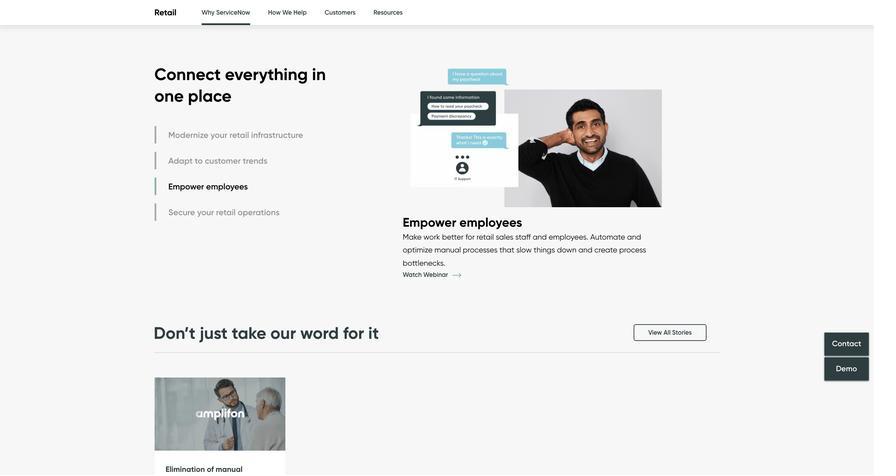 Task type: locate. For each thing, give the bounding box(es) containing it.
customers link
[[325, 0, 356, 25]]

1 horizontal spatial and
[[578, 246, 593, 255]]

empower up work
[[403, 215, 456, 230]]

0 vertical spatial empower
[[168, 182, 204, 192]]

retail inside the modernize your retail infrastructure link
[[230, 130, 249, 140]]

0 vertical spatial your
[[211, 130, 227, 140]]

modernize your retail infrastructure
[[168, 130, 303, 140]]

retail up adapt to customer trends link in the left of the page
[[230, 130, 249, 140]]

1 horizontal spatial empower
[[403, 215, 456, 230]]

stories
[[672, 330, 692, 337]]

contact link
[[825, 333, 869, 356]]

process
[[619, 246, 646, 255]]

better
[[442, 233, 464, 242]]

your right secure
[[197, 208, 214, 218]]

and up process
[[627, 233, 641, 242]]

1 horizontal spatial employees
[[460, 215, 522, 230]]

employees.
[[549, 233, 588, 242]]

for right better
[[465, 233, 475, 242]]

empower inside the empower employees make work better for retail sales staff and employees. automate and optimize manual processes that slow things down and create process bottlenecks.
[[403, 215, 456, 230]]

0 horizontal spatial manual
[[216, 466, 243, 475]]

one
[[154, 85, 184, 106]]

0 vertical spatial processes
[[463, 246, 498, 255]]

0 horizontal spatial empower
[[168, 182, 204, 192]]

processes inside the empower employees make work better for retail sales staff and employees. automate and optimize manual processes that slow things down and create process bottlenecks.
[[463, 246, 498, 255]]

down
[[557, 246, 577, 255]]

make
[[403, 233, 422, 242]]

sales
[[496, 233, 513, 242]]

employees down adapt to customer trends link in the left of the page
[[206, 182, 248, 192]]

processes left that
[[463, 246, 498, 255]]

view
[[648, 330, 662, 337]]

watch webinar link
[[403, 271, 472, 279]]

0 vertical spatial manual
[[435, 246, 461, 255]]

secure
[[168, 208, 195, 218]]

0 horizontal spatial employees
[[206, 182, 248, 192]]

employees up sales
[[460, 215, 522, 230]]

in
[[312, 64, 326, 85]]

and right down on the bottom right of page
[[578, 246, 593, 255]]

empower
[[168, 182, 204, 192], [403, 215, 456, 230]]

1 vertical spatial employees
[[460, 215, 522, 230]]

things
[[534, 246, 555, 255]]

we
[[282, 9, 292, 16]]

and
[[533, 233, 547, 242], [627, 233, 641, 242], [578, 246, 593, 255]]

1 horizontal spatial for
[[465, 233, 475, 242]]

2 horizontal spatial and
[[627, 233, 641, 242]]

why servicenow
[[202, 9, 250, 16]]

manual inside elimination of manual processes
[[216, 466, 243, 475]]

manual down better
[[435, 246, 461, 255]]

1 horizontal spatial manual
[[435, 246, 461, 255]]

your up adapt to customer trends
[[211, 130, 227, 140]]

1 vertical spatial manual
[[216, 466, 243, 475]]

empower up secure
[[168, 182, 204, 192]]

employees for empower employees
[[206, 182, 248, 192]]

0 horizontal spatial processes
[[166, 474, 201, 476]]

1 horizontal spatial processes
[[463, 246, 498, 255]]

manual right of
[[216, 466, 243, 475]]

for inside the empower employees make work better for retail sales staff and employees. automate and optimize manual processes that slow things down and create process bottlenecks.
[[465, 233, 475, 242]]

customer
[[205, 156, 241, 166]]

processes
[[463, 246, 498, 255], [166, 474, 201, 476]]

place
[[188, 85, 232, 106]]

retail
[[230, 130, 249, 140], [216, 208, 236, 218], [477, 233, 494, 242]]

retail down empower employees link
[[216, 208, 236, 218]]

how
[[268, 9, 281, 16]]

0 horizontal spatial for
[[343, 323, 364, 344]]

your
[[211, 130, 227, 140], [197, 208, 214, 218]]

empower employees link
[[154, 178, 305, 196]]

retail left sales
[[477, 233, 494, 242]]

and up things
[[533, 233, 547, 242]]

that
[[499, 246, 514, 255]]

customers
[[325, 9, 356, 16]]

manual
[[435, 246, 461, 255], [216, 466, 243, 475]]

view all stories link
[[634, 325, 706, 342]]

empower inside empower employees link
[[168, 182, 204, 192]]

optimize
[[403, 246, 433, 255]]

help
[[293, 9, 307, 16]]

0 vertical spatial for
[[465, 233, 475, 242]]

everything
[[225, 64, 308, 85]]

operations
[[238, 208, 280, 218]]

1 vertical spatial processes
[[166, 474, 201, 476]]

for left it
[[343, 323, 364, 344]]

empower for empower employees make work better for retail sales staff and employees. automate and optimize manual processes that slow things down and create process bottlenecks.
[[403, 215, 456, 230]]

processes left of
[[166, 474, 201, 476]]

1 vertical spatial empower
[[403, 215, 456, 230]]

1 vertical spatial for
[[343, 323, 364, 344]]

servicenow
[[216, 9, 250, 16]]

retail for operations
[[216, 208, 236, 218]]

0 horizontal spatial and
[[533, 233, 547, 242]]

retail inside secure your retail operations link
[[216, 208, 236, 218]]

2 vertical spatial retail
[[477, 233, 494, 242]]

just
[[200, 323, 228, 344]]

employees inside the empower employees make work better for retail sales staff and employees. automate and optimize manual processes that slow things down and create process bottlenecks.
[[460, 215, 522, 230]]

for
[[465, 233, 475, 242], [343, 323, 364, 344]]

0 vertical spatial employees
[[206, 182, 248, 192]]

1 vertical spatial your
[[197, 208, 214, 218]]

1 vertical spatial retail
[[216, 208, 236, 218]]

employees
[[206, 182, 248, 192], [460, 215, 522, 230]]

0 vertical spatial retail
[[230, 130, 249, 140]]

elimination
[[166, 466, 205, 475]]



Task type: vqa. For each thing, say whether or not it's contained in the screenshot.
Technology portfolio management helps run business apps image
no



Task type: describe. For each thing, give the bounding box(es) containing it.
retail inside the empower employees make work better for retail sales staff and employees. automate and optimize manual processes that slow things down and create process bottlenecks.
[[477, 233, 494, 242]]

adapt to customer trends link
[[154, 152, 305, 170]]

take
[[232, 323, 266, 344]]

adapt
[[168, 156, 193, 166]]

portrait of an employee standing next to an enlarged retail it support instant chat screen. image
[[403, 55, 662, 215]]

manual inside the empower employees make work better for retail sales staff and employees. automate and optimize manual processes that slow things down and create process bottlenecks.
[[435, 246, 461, 255]]

don't just take our word for it
[[154, 323, 379, 344]]

automate
[[590, 233, 625, 242]]

why servicenow link
[[202, 0, 250, 27]]

it
[[368, 323, 379, 344]]

adapt to customer trends
[[168, 156, 267, 166]]

modernize
[[168, 130, 208, 140]]

our
[[270, 323, 296, 344]]

view all stories
[[648, 330, 692, 337]]

processes inside elimination of manual processes
[[166, 474, 201, 476]]

for for word
[[343, 323, 364, 344]]

retail for infrastructure
[[230, 130, 249, 140]]

empower for empower employees
[[168, 182, 204, 192]]

resources link
[[374, 0, 403, 25]]

trends
[[243, 156, 267, 166]]

employees for empower employees make work better for retail sales staff and employees. automate and optimize manual processes that slow things down and create process bottlenecks.
[[460, 215, 522, 230]]

of
[[207, 466, 214, 475]]

elimination of manual processes
[[166, 466, 243, 476]]

why
[[202, 9, 215, 16]]

staff
[[515, 233, 531, 242]]

your for modernize
[[211, 130, 227, 140]]

secure your retail operations
[[168, 208, 280, 218]]

how we help
[[268, 9, 307, 16]]

infrastructure
[[251, 130, 303, 140]]

word
[[300, 323, 339, 344]]

watch
[[403, 271, 422, 279]]

don't
[[154, 323, 196, 344]]

to
[[195, 156, 203, 166]]

webinar
[[423, 271, 448, 279]]

connect
[[154, 64, 221, 85]]

work
[[424, 233, 440, 242]]

all
[[664, 330, 671, 337]]

connect everything in one place
[[154, 64, 326, 106]]

contact
[[832, 340, 861, 349]]

how we help link
[[268, 0, 307, 25]]

demo
[[836, 365, 857, 374]]

amplifon logo image
[[154, 378, 285, 452]]

demo link
[[825, 358, 869, 381]]

bottlenecks.
[[403, 259, 445, 268]]

resources
[[374, 9, 403, 16]]

secure your retail operations link
[[154, 204, 305, 221]]

retail
[[154, 7, 176, 18]]

for for better
[[465, 233, 475, 242]]

modernize your retail infrastructure link
[[154, 126, 305, 144]]

create
[[594, 246, 617, 255]]

slow
[[516, 246, 532, 255]]

your for secure
[[197, 208, 214, 218]]

empower employees
[[168, 182, 248, 192]]

watch webinar
[[403, 271, 450, 279]]

empower employees make work better for retail sales staff and employees. automate and optimize manual processes that slow things down and create process bottlenecks.
[[403, 215, 646, 268]]



